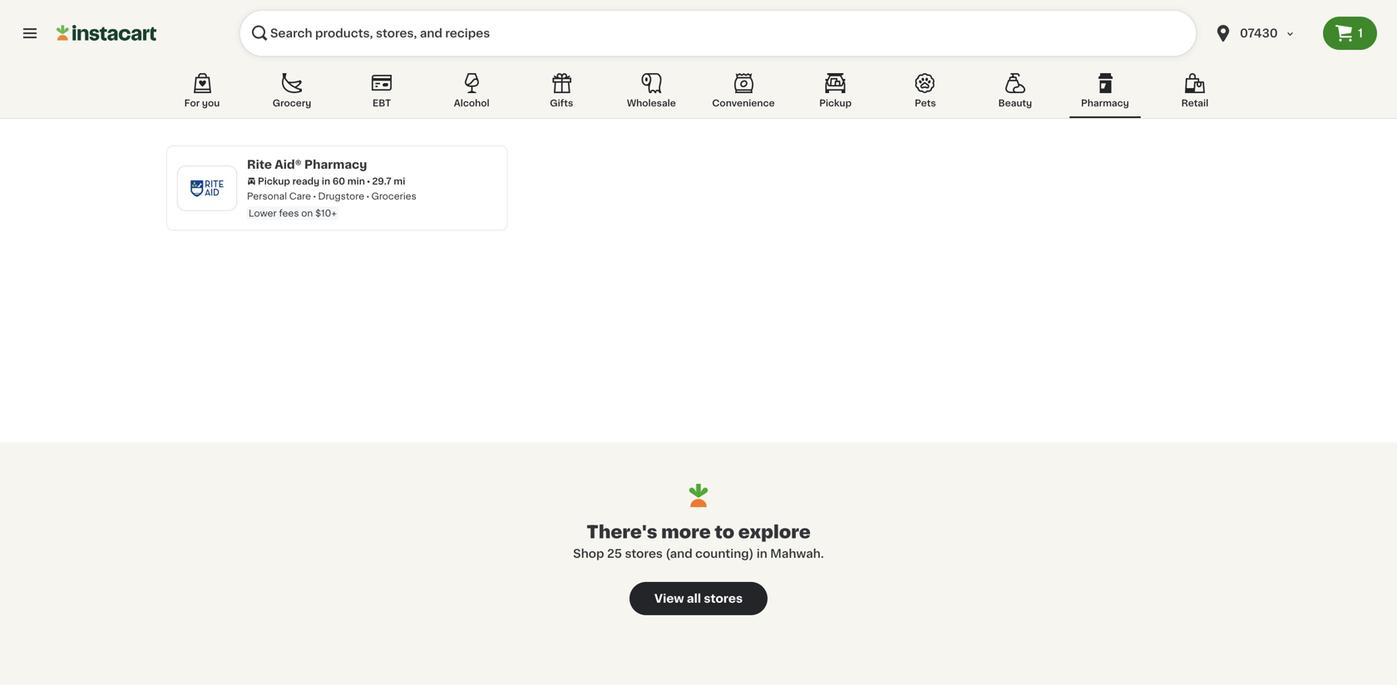 Task type: locate. For each thing, give the bounding box(es) containing it.
stores
[[625, 548, 663, 560], [704, 593, 743, 605]]

rite aid® pharmacy
[[247, 159, 367, 171]]

$10+
[[315, 209, 337, 218]]

1 vertical spatial stores
[[704, 593, 743, 605]]

1 vertical spatial pickup
[[258, 177, 290, 186]]

ebt button
[[346, 70, 418, 118]]

1 vertical spatial in
[[757, 548, 768, 560]]

0 horizontal spatial pickup
[[258, 177, 290, 186]]

in down explore
[[757, 548, 768, 560]]

explore
[[738, 524, 811, 541]]

ready
[[292, 177, 320, 186]]

retail button
[[1159, 70, 1231, 118]]

beauty button
[[980, 70, 1051, 118]]

0 vertical spatial stores
[[625, 548, 663, 560]]

in
[[322, 177, 330, 186], [757, 548, 768, 560]]

pickup for pickup ready in 60 min
[[258, 177, 290, 186]]

pickup inside pickup button
[[819, 99, 852, 108]]

stores right the all
[[704, 593, 743, 605]]

stores right 25
[[625, 548, 663, 560]]

view all stores
[[655, 593, 743, 605]]

to
[[715, 524, 735, 541]]

counting)
[[695, 548, 754, 560]]

0 vertical spatial pharmacy
[[1081, 99, 1129, 108]]

stores inside there's more to explore shop 25 stores (and counting) in mahwah.
[[625, 548, 663, 560]]

pharmacy
[[1081, 99, 1129, 108], [304, 159, 367, 171]]

wholesale button
[[616, 70, 687, 118]]

rite aid® pharmacy logo image
[[185, 167, 229, 210]]

pets button
[[890, 70, 961, 118]]

0 vertical spatial pickup
[[819, 99, 852, 108]]

personal
[[247, 192, 287, 201]]

groceries
[[371, 192, 417, 201]]

0 horizontal spatial stores
[[625, 548, 663, 560]]

0 horizontal spatial pharmacy
[[304, 159, 367, 171]]

1 horizontal spatial pharmacy
[[1081, 99, 1129, 108]]

drugstore
[[318, 192, 364, 201]]

29.7
[[372, 177, 391, 186]]

07430 button
[[1204, 10, 1323, 57]]

pickup for pickup
[[819, 99, 852, 108]]

1 horizontal spatial pickup
[[819, 99, 852, 108]]

you
[[202, 99, 220, 108]]

for you
[[184, 99, 220, 108]]

0 vertical spatial in
[[322, 177, 330, 186]]

retail
[[1182, 99, 1209, 108]]

1 horizontal spatial stores
[[704, 593, 743, 605]]

all
[[687, 593, 701, 605]]

in left the '60'
[[322, 177, 330, 186]]

None search field
[[240, 10, 1197, 57]]

personal care drugstore groceries lower fees on $10+
[[247, 192, 417, 218]]

more
[[661, 524, 711, 541]]

there's more to explore shop 25 stores (and counting) in mahwah.
[[573, 524, 824, 560]]

fees
[[279, 209, 299, 218]]

29.7 mi
[[372, 177, 405, 186]]

pickup button
[[800, 70, 871, 118]]

1 horizontal spatial in
[[757, 548, 768, 560]]

rite
[[247, 159, 272, 171]]

pickup
[[819, 99, 852, 108], [258, 177, 290, 186]]

in inside there's more to explore shop 25 stores (and counting) in mahwah.
[[757, 548, 768, 560]]

pets
[[915, 99, 936, 108]]



Task type: vqa. For each thing, say whether or not it's contained in the screenshot.
on in the top left of the page
yes



Task type: describe. For each thing, give the bounding box(es) containing it.
Search field
[[240, 10, 1197, 57]]

beauty
[[999, 99, 1032, 108]]

view all stores button
[[630, 582, 768, 616]]

for
[[184, 99, 200, 108]]

25
[[607, 548, 622, 560]]

aid®
[[275, 159, 302, 171]]

view all stores link
[[630, 582, 768, 616]]

alcohol button
[[436, 70, 508, 118]]

1 button
[[1323, 17, 1377, 50]]

(and
[[666, 548, 693, 560]]

gifts
[[550, 99, 573, 108]]

care
[[289, 192, 311, 201]]

shop
[[573, 548, 604, 560]]

pharmacy inside button
[[1081, 99, 1129, 108]]

07430
[[1240, 27, 1278, 39]]

mahwah.
[[770, 548, 824, 560]]

on
[[301, 209, 313, 218]]

shop categories tab list
[[166, 70, 1231, 118]]

wholesale
[[627, 99, 676, 108]]

view
[[655, 593, 684, 605]]

min
[[348, 177, 365, 186]]

1
[[1358, 27, 1363, 39]]

stores inside button
[[704, 593, 743, 605]]

there's
[[587, 524, 657, 541]]

grocery
[[273, 99, 311, 108]]

1 vertical spatial pharmacy
[[304, 159, 367, 171]]

0 horizontal spatial in
[[322, 177, 330, 186]]

gifts button
[[526, 70, 597, 118]]

ebt
[[373, 99, 391, 108]]

instacart image
[[57, 23, 156, 43]]

pickup ready in 60 min
[[258, 177, 365, 186]]

for you button
[[166, 70, 238, 118]]

60
[[333, 177, 345, 186]]

convenience button
[[706, 70, 782, 118]]

mi
[[394, 177, 405, 186]]

07430 button
[[1214, 10, 1313, 57]]

convenience
[[712, 99, 775, 108]]

alcohol
[[454, 99, 490, 108]]

pharmacy button
[[1070, 70, 1141, 118]]

lower
[[249, 209, 277, 218]]

grocery button
[[256, 70, 328, 118]]



